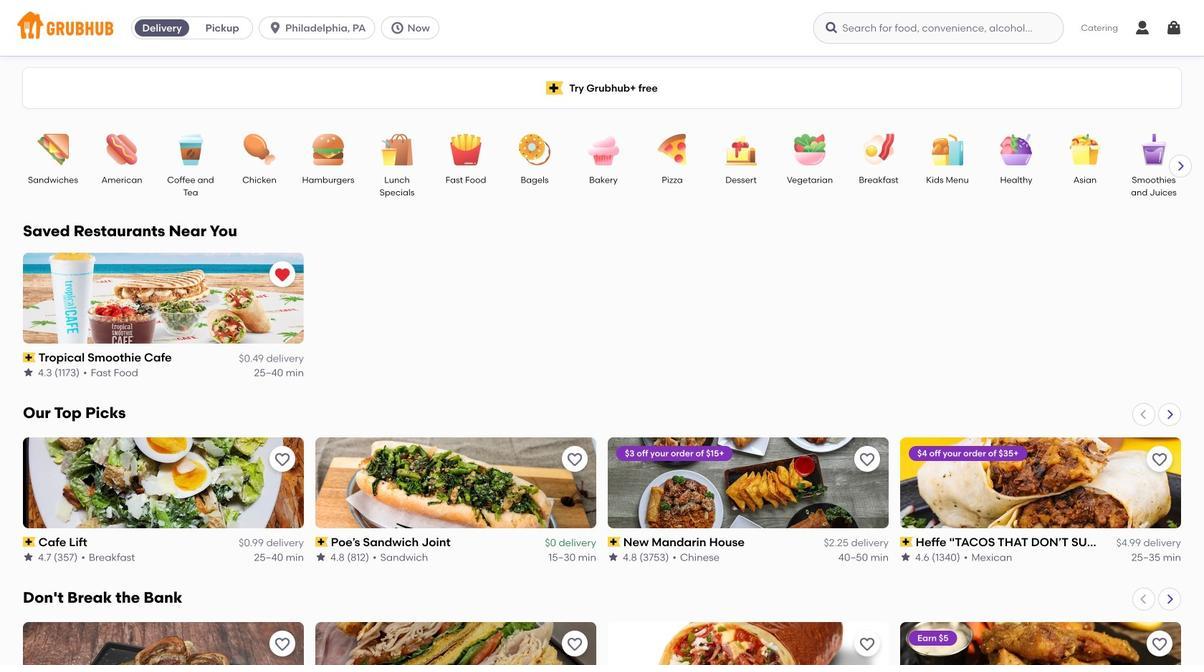 Task type: locate. For each thing, give the bounding box(es) containing it.
1 caret left icon image from the top
[[1138, 409, 1150, 421]]

subscription pass image for star icon for tropical smoothie cafe logo
[[23, 353, 36, 363]]

1 subscription pass image from the left
[[608, 538, 620, 548]]

vegetarian image
[[785, 134, 835, 166]]

caret right icon image
[[1175, 161, 1186, 172], [1164, 409, 1175, 421], [1164, 594, 1175, 605]]

0 vertical spatial caret right icon image
[[1175, 161, 1186, 172]]

star icon image for new mandarin house logo
[[608, 552, 619, 564]]

svg image
[[1134, 19, 1151, 37]]

firebelly wings logo image
[[900, 623, 1181, 666]]

subscription pass image
[[608, 538, 620, 548], [900, 538, 913, 548]]

2 vertical spatial caret right icon image
[[1164, 594, 1175, 605]]

caret right icon image for first caret left icon
[[1164, 409, 1175, 421]]

0 horizontal spatial subscription pass image
[[608, 538, 620, 548]]

1 vertical spatial caret right icon image
[[1164, 409, 1175, 421]]

caret left icon image
[[1138, 409, 1150, 421], [1138, 594, 1150, 605]]

subscription pass image
[[23, 353, 36, 363], [23, 538, 36, 548], [315, 538, 328, 548]]

1 horizontal spatial subscription pass image
[[900, 538, 913, 548]]

newbold cafe logo image
[[315, 623, 596, 666]]

asian image
[[1060, 134, 1110, 166]]

star icon image for 'heffe "tacos that don't suck!" logo'
[[900, 552, 912, 564]]

0 vertical spatial caret left icon image
[[1138, 409, 1150, 421]]

1 vertical spatial caret left icon image
[[1138, 594, 1150, 605]]

bagels image
[[510, 134, 560, 166]]

lunch specials image
[[372, 134, 422, 166]]

breakfast image
[[854, 134, 904, 166]]

2 subscription pass image from the left
[[900, 538, 913, 548]]

fast food image
[[441, 134, 491, 166]]

svg image
[[1165, 19, 1183, 37], [268, 21, 282, 35], [390, 21, 405, 35], [824, 21, 839, 35]]

jay's deli logo image
[[23, 623, 304, 666]]

new mandarin house logo image
[[608, 438, 889, 529]]

star icon image
[[23, 367, 34, 379], [23, 552, 34, 564], [315, 552, 327, 564], [608, 552, 619, 564], [900, 552, 912, 564]]



Task type: vqa. For each thing, say whether or not it's contained in the screenshot.
100
no



Task type: describe. For each thing, give the bounding box(es) containing it.
american image
[[97, 134, 147, 166]]

main navigation navigation
[[0, 0, 1204, 56]]

bakery image
[[578, 134, 629, 166]]

star icon image for poe's sandwich joint logo
[[315, 552, 327, 564]]

grubhub plus flag logo image
[[546, 81, 563, 95]]

subscription pass image for cafe lift logo star icon
[[23, 538, 36, 548]]

subscription pass image for 'heffe "tacos that don't suck!" logo''s star icon
[[900, 538, 913, 548]]

Search for food, convenience, alcohol... search field
[[813, 12, 1064, 44]]

tropical smoothie cafe logo image
[[23, 253, 304, 344]]

star icon image for cafe lift logo
[[23, 552, 34, 564]]

chicken image
[[234, 134, 285, 166]]

qdoba mexican eats logo image
[[608, 623, 889, 666]]

coffee and tea image
[[166, 134, 216, 166]]

2 caret left icon image from the top
[[1138, 594, 1150, 605]]

star icon image for tropical smoothie cafe logo
[[23, 367, 34, 379]]

kids menu image
[[922, 134, 973, 166]]

heffe "tacos that don't suck!" logo image
[[900, 438, 1181, 529]]

smoothies and juices image
[[1129, 134, 1179, 166]]

sandwiches image
[[28, 134, 78, 166]]

dessert image
[[716, 134, 766, 166]]

caret right icon image for first caret left icon from the bottom
[[1164, 594, 1175, 605]]

subscription pass image for star icon for poe's sandwich joint logo
[[315, 538, 328, 548]]

hamburgers image
[[303, 134, 353, 166]]

poe's sandwich joint logo image
[[315, 438, 596, 529]]

pizza image
[[647, 134, 697, 166]]

cafe lift logo image
[[23, 438, 304, 529]]

subscription pass image for star icon associated with new mandarin house logo
[[608, 538, 620, 548]]

healthy image
[[991, 134, 1041, 166]]



